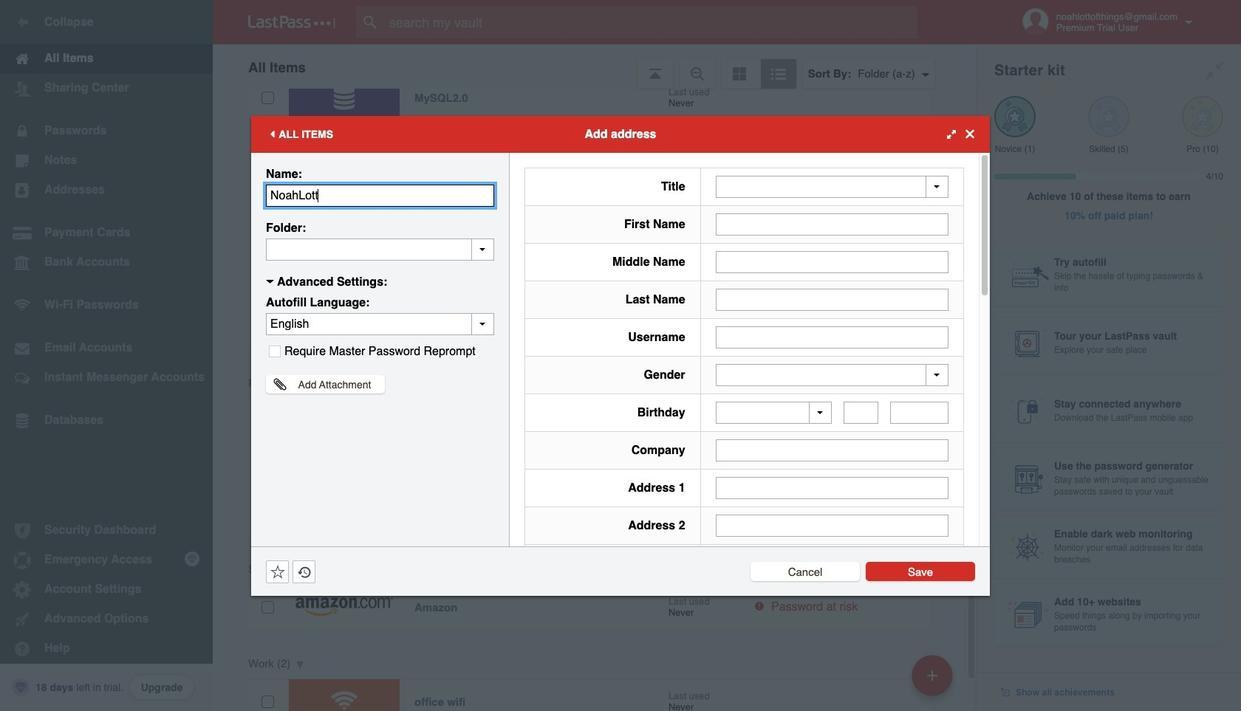 Task type: describe. For each thing, give the bounding box(es) containing it.
main navigation navigation
[[0, 0, 213, 712]]

new item navigation
[[907, 651, 962, 712]]

lastpass image
[[248, 16, 335, 29]]

vault options navigation
[[213, 44, 977, 89]]



Task type: locate. For each thing, give the bounding box(es) containing it.
new item image
[[927, 671, 938, 681]]

None text field
[[266, 184, 494, 207], [266, 238, 494, 260], [716, 251, 949, 273], [844, 402, 879, 424], [716, 477, 949, 500], [266, 184, 494, 207], [266, 238, 494, 260], [716, 251, 949, 273], [844, 402, 879, 424], [716, 477, 949, 500]]

Search search field
[[356, 6, 947, 38]]

search my vault text field
[[356, 6, 947, 38]]

None text field
[[716, 213, 949, 235], [716, 289, 949, 311], [716, 326, 949, 348], [891, 402, 949, 424], [716, 440, 949, 462], [716, 515, 949, 537], [716, 213, 949, 235], [716, 289, 949, 311], [716, 326, 949, 348], [891, 402, 949, 424], [716, 440, 949, 462], [716, 515, 949, 537]]

dialog
[[251, 116, 990, 712]]



Task type: vqa. For each thing, say whether or not it's contained in the screenshot.
Vault options navigation
yes



